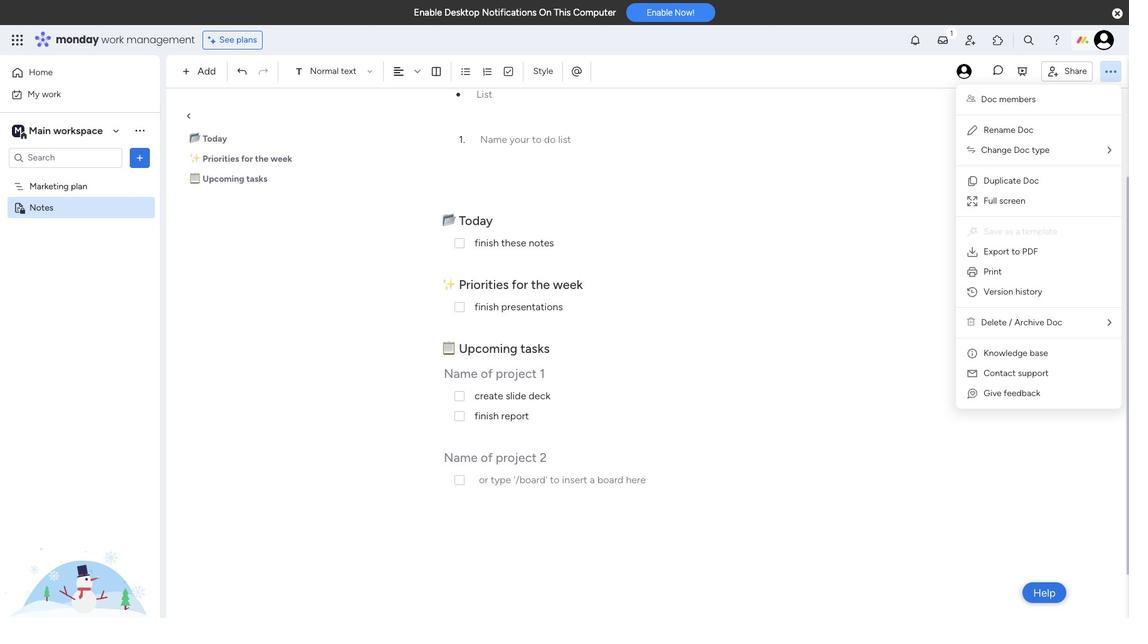 Task type: describe. For each thing, give the bounding box(es) containing it.
share
[[1064, 66, 1087, 76]]

a
[[1016, 226, 1020, 237]]

marketing plan
[[29, 181, 87, 192]]

enable now! button
[[626, 3, 715, 22]]

0 horizontal spatial week
[[271, 154, 292, 164]]

feedback
[[1004, 388, 1040, 399]]

plans
[[236, 34, 257, 45]]

0 vertical spatial the
[[255, 154, 268, 164]]

lottie animation element
[[0, 491, 160, 618]]

marketing
[[29, 181, 69, 192]]

text
[[341, 66, 356, 76]]

layout image
[[431, 66, 442, 77]]

my work
[[28, 89, 61, 99]]

1 .
[[459, 134, 465, 145]]

version
[[984, 286, 1013, 297]]

apps image
[[992, 34, 1004, 46]]

1 horizontal spatial for
[[512, 277, 528, 292]]

screen
[[999, 196, 1025, 206]]

v2 ellipsis image
[[1105, 63, 1116, 80]]

v2 change image
[[967, 145, 975, 155]]

1 vertical spatial 📂
[[442, 213, 456, 228]]

see plans
[[219, 34, 257, 45]]

0 horizontal spatial 📂
[[189, 134, 201, 144]]

as
[[1005, 226, 1013, 237]]

1 horizontal spatial 📂 today
[[442, 213, 496, 228]]

notes
[[29, 202, 54, 213]]

v2 delete line image
[[967, 317, 975, 328]]

workspace
[[53, 124, 103, 136]]

doc right archive
[[1046, 317, 1062, 328]]

enable for enable now!
[[647, 8, 673, 18]]

version history
[[984, 286, 1042, 297]]

template
[[1022, 226, 1057, 237]]

select product image
[[11, 34, 24, 46]]

1 horizontal spatial upcoming
[[459, 341, 517, 356]]

1 horizontal spatial 📋
[[442, 341, 456, 356]]

give feedback
[[984, 388, 1040, 399]]

0 horizontal spatial priorities
[[203, 154, 239, 164]]

invite members image
[[964, 34, 977, 46]]

finish presentations
[[475, 301, 563, 313]]

list arrow image for change doc type
[[1108, 146, 1111, 155]]

management
[[126, 33, 195, 47]]

0 horizontal spatial for
[[241, 154, 253, 164]]

lottie animation image
[[0, 491, 160, 618]]

base
[[1030, 348, 1048, 359]]

notifications image
[[909, 34, 922, 46]]

style button
[[528, 61, 559, 82]]

private board image
[[13, 202, 25, 213]]

desktop
[[444, 7, 480, 18]]

workspace options image
[[134, 124, 146, 137]]

1 image
[[946, 26, 957, 40]]

bulleted list image
[[460, 66, 472, 77]]

save as a template
[[984, 226, 1057, 237]]

rename
[[984, 125, 1015, 135]]

1 horizontal spatial tasks
[[520, 341, 550, 356]]

full screen image
[[966, 195, 979, 207]]

knowledge base
[[984, 348, 1048, 359]]

help button
[[1023, 582, 1066, 603]]

export
[[984, 246, 1009, 257]]

see plans button
[[202, 31, 263, 50]]

1 vertical spatial week
[[553, 277, 583, 292]]

1 image
[[456, 93, 460, 97]]

mention image
[[571, 65, 583, 77]]

archive
[[1014, 317, 1044, 328]]

doc for rename
[[1018, 125, 1034, 135]]

work for my
[[42, 89, 61, 99]]

main workspace
[[29, 124, 103, 136]]

1 horizontal spatial the
[[531, 277, 550, 292]]

doc for duplicate
[[1023, 176, 1039, 186]]

numbered list image
[[482, 66, 493, 77]]

1
[[459, 134, 463, 145]]

report
[[501, 410, 529, 422]]

main
[[29, 124, 51, 136]]

share button
[[1041, 61, 1093, 81]]

give
[[984, 388, 1002, 399]]

1 horizontal spatial ✨ priorities for the week
[[442, 277, 583, 292]]

history
[[1015, 286, 1042, 297]]

list arrow image for delete / archive doc
[[1108, 318, 1111, 327]]

doc for change
[[1014, 145, 1030, 155]]

service icon image for version history
[[966, 286, 979, 298]]

finish for finish report
[[475, 410, 499, 422]]

to
[[1012, 246, 1020, 257]]

dapulse close image
[[1112, 8, 1123, 20]]

delete
[[981, 317, 1007, 328]]

finish for finish presentations
[[475, 301, 499, 313]]

add button
[[177, 61, 223, 81]]

0 horizontal spatial today
[[203, 134, 227, 144]]

service icon image for export to pdf
[[966, 246, 979, 258]]

see
[[219, 34, 234, 45]]

doc members
[[981, 94, 1036, 105]]



Task type: vqa. For each thing, say whether or not it's contained in the screenshot.
Export
yes



Task type: locate. For each thing, give the bounding box(es) containing it.
rename doc
[[984, 125, 1034, 135]]

2 list arrow image from the top
[[1108, 318, 1111, 327]]

enable left the desktop
[[414, 7, 442, 18]]

kendall parks image
[[1094, 30, 1114, 50]]

list box
[[0, 173, 160, 387]]

create
[[475, 390, 503, 402]]

undo ⌘+z image
[[237, 66, 248, 77]]

0 vertical spatial 📂 today
[[189, 134, 227, 144]]

finish left these on the top of page
[[475, 237, 499, 249]]

on
[[539, 7, 552, 18]]

0 horizontal spatial ✨ priorities for the week
[[189, 154, 292, 164]]

0 horizontal spatial 📂 today
[[189, 134, 227, 144]]

1 vertical spatial upcoming
[[459, 341, 517, 356]]

1 vertical spatial 📂 today
[[442, 213, 496, 228]]

for
[[241, 154, 253, 164], [512, 277, 528, 292]]

enable left 'now!'
[[647, 8, 673, 18]]

save
[[984, 226, 1003, 237]]

service icon image down save as a template image
[[966, 246, 979, 258]]

inbox image
[[937, 34, 949, 46]]

list arrow image
[[1108, 146, 1111, 155], [1108, 318, 1111, 327]]

this
[[554, 7, 571, 18]]

work
[[101, 33, 124, 47], [42, 89, 61, 99]]

duplicate doc
[[984, 176, 1039, 186]]

finish down create
[[475, 410, 499, 422]]

board activity image
[[957, 64, 972, 79]]

week
[[271, 154, 292, 164], [553, 277, 583, 292]]

📂 today
[[189, 134, 227, 144], [442, 213, 496, 228]]

0 horizontal spatial enable
[[414, 7, 442, 18]]

enable desktop notifications on this computer
[[414, 7, 616, 18]]

knowledge
[[984, 348, 1027, 359]]

monday
[[56, 33, 99, 47]]

computer
[[573, 7, 616, 18]]

0 vertical spatial week
[[271, 154, 292, 164]]

1 horizontal spatial 📋 upcoming tasks
[[442, 341, 550, 356]]

change
[[981, 145, 1012, 155]]

finish report
[[475, 410, 529, 422]]

0 horizontal spatial tasks
[[246, 174, 267, 184]]

0 horizontal spatial work
[[42, 89, 61, 99]]

knowledge base image
[[966, 347, 979, 360]]

1 horizontal spatial work
[[101, 33, 124, 47]]

search everything image
[[1022, 34, 1035, 46]]

service icon image left the version
[[966, 286, 979, 298]]

1 vertical spatial ✨
[[442, 277, 456, 292]]

/
[[1009, 317, 1012, 328]]

0 horizontal spatial ✨
[[189, 154, 201, 164]]

duplicate doc image
[[966, 175, 979, 187]]

1 vertical spatial 📋
[[442, 341, 456, 356]]

1 vertical spatial tasks
[[520, 341, 550, 356]]

✨
[[189, 154, 201, 164], [442, 277, 456, 292]]

1 vertical spatial service icon image
[[966, 266, 979, 278]]

2 service icon image from the top
[[966, 266, 979, 278]]

1 horizontal spatial today
[[459, 213, 493, 228]]

help image
[[1050, 34, 1063, 46]]

finish left presentations
[[475, 301, 499, 313]]

tasks
[[246, 174, 267, 184], [520, 341, 550, 356]]

3 service icon image from the top
[[966, 286, 979, 298]]

deck
[[529, 390, 550, 402]]

1 vertical spatial list arrow image
[[1108, 318, 1111, 327]]

full
[[984, 196, 997, 206]]

1 vertical spatial work
[[42, 89, 61, 99]]

service icon image for print
[[966, 266, 979, 278]]

0 horizontal spatial 📋 upcoming tasks
[[189, 174, 267, 184]]

save as a template image
[[966, 226, 979, 238]]

members
[[999, 94, 1036, 105]]

workspace selection element
[[12, 123, 105, 139]]

contact support
[[984, 368, 1049, 379]]

1 vertical spatial finish
[[475, 301, 499, 313]]

0 vertical spatial finish
[[475, 237, 499, 249]]

0 vertical spatial 📋 upcoming tasks
[[189, 174, 267, 184]]

1 finish from the top
[[475, 237, 499, 249]]

presentations
[[501, 301, 563, 313]]

help
[[1033, 586, 1056, 599]]

1 vertical spatial for
[[512, 277, 528, 292]]

0 vertical spatial ✨ priorities for the week
[[189, 154, 292, 164]]

now!
[[675, 8, 695, 18]]

0 horizontal spatial upcoming
[[203, 174, 244, 184]]

add
[[197, 65, 216, 77]]

list box containing marketing plan
[[0, 173, 160, 387]]

the
[[255, 154, 268, 164], [531, 277, 550, 292]]

0 vertical spatial priorities
[[203, 154, 239, 164]]

save as a template menu item
[[966, 224, 1111, 239]]

📋
[[189, 174, 201, 184], [442, 341, 456, 356]]

pdf
[[1022, 246, 1038, 257]]

home button
[[8, 63, 135, 83]]

📋 upcoming tasks
[[189, 174, 267, 184], [442, 341, 550, 356]]

my
[[28, 89, 40, 99]]

0 vertical spatial 📂
[[189, 134, 201, 144]]

work for monday
[[101, 33, 124, 47]]

dapulse teams image
[[967, 94, 975, 105]]

1 list arrow image from the top
[[1108, 146, 1111, 155]]

rename doc image
[[966, 124, 979, 137]]

.
[[463, 134, 465, 145]]

monday work management
[[56, 33, 195, 47]]

work inside my work button
[[42, 89, 61, 99]]

enable now!
[[647, 8, 695, 18]]

2 vertical spatial service icon image
[[966, 286, 979, 298]]

service icon image
[[966, 246, 979, 258], [966, 266, 979, 278], [966, 286, 979, 298]]

1 vertical spatial ✨ priorities for the week
[[442, 277, 583, 292]]

3 finish from the top
[[475, 410, 499, 422]]

home
[[29, 67, 53, 78]]

checklist image
[[503, 66, 514, 77]]

m
[[14, 125, 22, 136]]

2 finish from the top
[[475, 301, 499, 313]]

0 vertical spatial ✨
[[189, 154, 201, 164]]

0 vertical spatial tasks
[[246, 174, 267, 184]]

full screen
[[984, 196, 1025, 206]]

0 vertical spatial service icon image
[[966, 246, 979, 258]]

✨ priorities for the week
[[189, 154, 292, 164], [442, 277, 583, 292]]

0 vertical spatial upcoming
[[203, 174, 244, 184]]

doc up change doc type
[[1018, 125, 1034, 135]]

Search in workspace field
[[26, 150, 105, 165]]

contact
[[984, 368, 1016, 379]]

delete / archive doc
[[981, 317, 1062, 328]]

0 vertical spatial work
[[101, 33, 124, 47]]

options image
[[134, 151, 146, 164]]

service icon image left print
[[966, 266, 979, 278]]

enable inside button
[[647, 8, 673, 18]]

normal
[[310, 66, 339, 76]]

doc right dapulse teams icon
[[981, 94, 997, 105]]

doc up screen
[[1023, 176, 1039, 186]]

0 vertical spatial for
[[241, 154, 253, 164]]

give feedback image
[[966, 387, 979, 400]]

create slide deck
[[475, 390, 550, 402]]

1 service icon image from the top
[[966, 246, 979, 258]]

change doc type
[[981, 145, 1050, 155]]

1 vertical spatial 📋 upcoming tasks
[[442, 341, 550, 356]]

these
[[501, 237, 526, 249]]

work right my
[[42, 89, 61, 99]]

doc
[[981, 94, 997, 105], [1018, 125, 1034, 135], [1014, 145, 1030, 155], [1023, 176, 1039, 186], [1046, 317, 1062, 328]]

0 vertical spatial 📋
[[189, 174, 201, 184]]

enable for enable desktop notifications on this computer
[[414, 7, 442, 18]]

normal text
[[310, 66, 356, 76]]

finish these notes
[[475, 237, 554, 249]]

1 vertical spatial today
[[459, 213, 493, 228]]

finish for finish these notes
[[475, 237, 499, 249]]

1 horizontal spatial week
[[553, 277, 583, 292]]

0 horizontal spatial 📋
[[189, 174, 201, 184]]

today
[[203, 134, 227, 144], [459, 213, 493, 228]]

option
[[0, 175, 160, 177]]

0 vertical spatial list arrow image
[[1108, 146, 1111, 155]]

my work button
[[8, 84, 135, 104]]

print
[[984, 266, 1002, 277]]

notifications
[[482, 7, 537, 18]]

style
[[533, 66, 553, 76]]

1 horizontal spatial 📂
[[442, 213, 456, 228]]

workspace image
[[12, 124, 24, 138]]

1 vertical spatial priorities
[[459, 277, 509, 292]]

upcoming
[[203, 174, 244, 184], [459, 341, 517, 356]]

support
[[1018, 368, 1049, 379]]

finish
[[475, 237, 499, 249], [475, 301, 499, 313], [475, 410, 499, 422]]

contact support image
[[966, 367, 979, 380]]

duplicate
[[984, 176, 1021, 186]]

export to pdf
[[984, 246, 1038, 257]]

notes
[[529, 237, 554, 249]]

doc left "type"
[[1014, 145, 1030, 155]]

2 vertical spatial finish
[[475, 410, 499, 422]]

0 vertical spatial today
[[203, 134, 227, 144]]

0 horizontal spatial the
[[255, 154, 268, 164]]

1 horizontal spatial priorities
[[459, 277, 509, 292]]

slide
[[506, 390, 526, 402]]

1 horizontal spatial ✨
[[442, 277, 456, 292]]

type
[[1032, 145, 1050, 155]]

work right monday
[[101, 33, 124, 47]]

1 horizontal spatial enable
[[647, 8, 673, 18]]

1 vertical spatial the
[[531, 277, 550, 292]]

plan
[[71, 181, 87, 192]]



